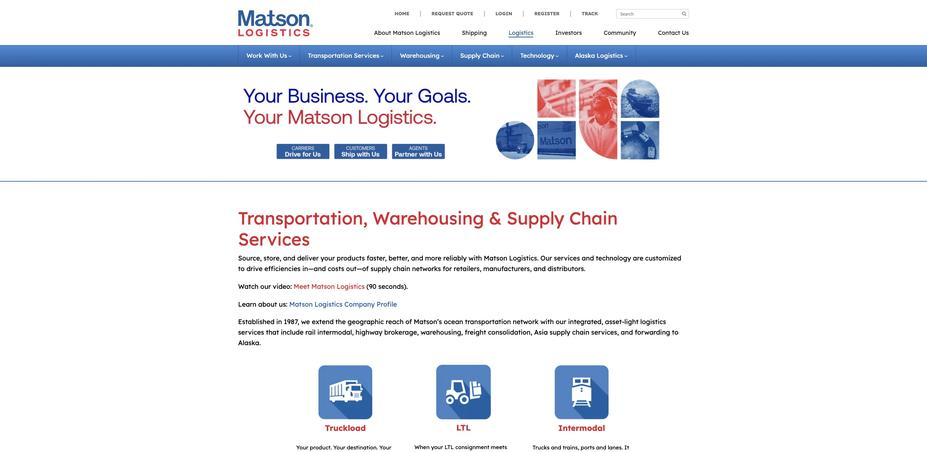 Task type: vqa. For each thing, say whether or not it's contained in the screenshot.
consolidation,
yes



Task type: describe. For each thing, give the bounding box(es) containing it.
home
[[395, 11, 410, 16]]

contact us link
[[647, 27, 689, 42]]

meets
[[491, 444, 507, 451]]

to inside "source, store, and deliver your products faster, better, and more reliably with matson logistics. our services and technology are customized to drive efficiencies in—and costs out—of supply chain networks for retailers, manufacturers, and distributors."
[[238, 265, 245, 273]]

transportation
[[308, 52, 352, 59]]

freight
[[465, 328, 486, 337]]

your right destination.
[[380, 444, 392, 451]]

but
[[597, 452, 606, 452]]

warehousing,
[[421, 328, 463, 337]]

logistics link
[[498, 27, 545, 42]]

efficiencies
[[264, 265, 301, 273]]

request
[[432, 11, 455, 16]]

intermodal link
[[559, 423, 605, 433]]

&
[[489, 207, 502, 229]]

trucks
[[533, 444, 550, 451]]

asset-
[[605, 318, 625, 326]]

forwarding
[[635, 328, 670, 337]]

include
[[281, 328, 304, 337]]

highway
[[356, 328, 383, 337]]

matson's
[[414, 318, 442, 326]]

home link
[[395, 11, 420, 17]]

reliably
[[443, 254, 467, 263]]

integrated
[[462, 452, 491, 452]]

search image
[[682, 11, 687, 16]]

gets
[[533, 452, 544, 452]]

company
[[345, 300, 375, 309]]

about
[[258, 300, 277, 309]]

chain inside transportation, warehousing & supply chain services
[[570, 207, 618, 229]]

with
[[264, 52, 278, 59]]

your inside when your ltl consignment meets matson logistics' integrated freigh
[[431, 444, 443, 451]]

source, store, and deliver your products faster, better, and more reliably with matson logistics. our services and technology are customized to drive efficiencies in—and costs out—of supply chain networks for retailers, manufacturers, and distributors.
[[238, 254, 682, 273]]

shipping link
[[451, 27, 498, 42]]

intermodal
[[559, 423, 605, 433]]

services, and
[[592, 328, 633, 337]]

services inside "source, store, and deliver your products faster, better, and more reliably with matson logistics. our services and technology are customized to drive efficiencies in—and costs out—of supply chain networks for retailers, manufacturers, and distributors."
[[554, 254, 580, 263]]

with for reliably
[[469, 254, 482, 263]]

about
[[374, 29, 391, 36]]

integrated,
[[568, 318, 603, 326]]

technology
[[521, 52, 554, 59]]

transportation,
[[238, 207, 368, 229]]

track link
[[571, 11, 598, 17]]

technology
[[596, 254, 631, 263]]

contact us
[[658, 29, 689, 36]]

about matson logistics link
[[374, 27, 451, 42]]

quote
[[456, 11, 474, 16]]

trains,
[[563, 444, 579, 451]]

alaska.
[[238, 339, 261, 347]]

complex
[[546, 452, 568, 452]]

retailers,
[[454, 265, 482, 273]]

supply chain
[[460, 52, 500, 59]]

login link
[[484, 11, 523, 17]]

meet matson logistics link
[[294, 283, 365, 291]]

and up complex
[[551, 444, 561, 451]]

trucks and trains, ports and lanes. it gets complex in a blink, but matso
[[533, 444, 631, 452]]

ocean
[[444, 318, 463, 326]]

Search search field
[[616, 9, 689, 19]]

that
[[266, 328, 279, 337]]

matson logistics company profile link
[[289, 300, 397, 309]]

investors link
[[545, 27, 593, 42]]

better,
[[389, 254, 409, 263]]

products
[[337, 254, 365, 263]]

register
[[535, 11, 560, 16]]

work with us link
[[247, 52, 292, 59]]

meet
[[294, 283, 310, 291]]

store,
[[264, 254, 281, 263]]

1 vertical spatial us
[[280, 52, 287, 59]]

source,
[[238, 254, 262, 263]]

logistics down login
[[509, 29, 534, 36]]

logistics down the out—of
[[337, 283, 365, 291]]

your up way
[[333, 444, 345, 451]]

deliver
[[297, 254, 319, 263]]

learn about us: matson logistics company profile
[[238, 300, 397, 309]]

about matson logistics
[[374, 29, 440, 36]]

established
[[238, 318, 275, 326]]

when your ltl consignment meets matson logistics' integrated freigh
[[415, 444, 511, 452]]

transportation, warehousing & supply chain services
[[238, 207, 618, 250]]

alaska logistics
[[575, 52, 623, 59]]

investors
[[556, 29, 582, 36]]

intermodal,
[[317, 328, 354, 337]]

ports
[[581, 444, 595, 451]]

supply inside transportation, warehousing & supply chain services
[[507, 207, 565, 229]]

in—and
[[302, 265, 326, 273]]

consignment
[[456, 444, 490, 451]]

community
[[604, 29, 636, 36]]

us:
[[279, 300, 288, 309]]

matson logistics image
[[238, 10, 313, 36]]

matson up learn about us: matson logistics company profile
[[311, 283, 335, 291]]

logistics
[[641, 318, 666, 326]]

ltl link
[[457, 423, 471, 433]]

0 horizontal spatial chain
[[483, 52, 500, 59]]

logistics.
[[509, 254, 539, 263]]

costs
[[328, 265, 344, 273]]



Task type: locate. For each thing, give the bounding box(es) containing it.
services down about
[[354, 52, 379, 59]]

supply right asia
[[550, 328, 571, 337]]

chain inside established in 1987, we extend the geographic reach of matson's ocean transportation network with our integrated, asset-light logistics services that include rail intermodal, highway brokerage, warehousing, freight consolidation, asia supply chain services, and forwarding to alaska.
[[572, 328, 590, 337]]

logistics
[[415, 29, 440, 36], [509, 29, 534, 36], [597, 52, 623, 59], [337, 283, 365, 291], [315, 300, 343, 309]]

services
[[354, 52, 379, 59], [238, 228, 310, 250]]

0 horizontal spatial services
[[238, 328, 264, 337]]

0 horizontal spatial your
[[321, 254, 335, 263]]

alaska logistics link
[[575, 52, 628, 59]]

1 horizontal spatial chain
[[570, 207, 618, 229]]

technology link
[[521, 52, 559, 59]]

1 horizontal spatial ltl
[[457, 423, 471, 433]]

video:
[[273, 283, 292, 291]]

deadline.
[[296, 452, 321, 452]]

1 horizontal spatial services
[[554, 254, 580, 263]]

and up the efficiencies
[[283, 254, 295, 263]]

1 vertical spatial chain
[[572, 328, 590, 337]]

1 horizontal spatial supply
[[550, 328, 571, 337]]

1 vertical spatial warehousing
[[373, 207, 484, 229]]

chain
[[393, 265, 410, 273], [572, 328, 590, 337]]

matson inside when your ltl consignment meets matson logistics' integrated freigh
[[415, 452, 434, 452]]

in down trains,
[[570, 452, 575, 452]]

us inside top menu navigation
[[682, 29, 689, 36]]

shipping
[[462, 29, 487, 36]]

services up the store,
[[238, 228, 310, 250]]

work with us
[[247, 52, 287, 59]]

1 horizontal spatial chain
[[572, 328, 590, 337]]

0 vertical spatial chain
[[483, 52, 500, 59]]

drive
[[247, 265, 263, 273]]

1 horizontal spatial your
[[431, 444, 443, 451]]

a
[[576, 452, 580, 452]]

us right contact
[[682, 29, 689, 36]]

and down our
[[534, 265, 546, 273]]

chain down integrated,
[[572, 328, 590, 337]]

register link
[[523, 11, 571, 17]]

supply inside "source, store, and deliver your products faster, better, and more reliably with matson logistics. our services and technology are customized to drive efficiencies in—and costs out—of supply chain networks for retailers, manufacturers, and distributors."
[[371, 265, 391, 273]]

0 horizontal spatial to
[[238, 265, 245, 273]]

warehousing inside transportation, warehousing & supply chain services
[[373, 207, 484, 229]]

and up "but"
[[596, 444, 607, 451]]

in up that
[[276, 318, 282, 326]]

with inside established in 1987, we extend the geographic reach of matson's ocean transportation network with our integrated, asset-light logistics services that include rail intermodal, highway brokerage, warehousing, freight consolidation, asia supply chain services, and forwarding to alaska.
[[541, 318, 554, 326]]

0 horizontal spatial chain
[[393, 265, 410, 273]]

logistics up 'extend the'
[[315, 300, 343, 309]]

0 vertical spatial to
[[238, 265, 245, 273]]

matson logistics less than truckload icon image
[[436, 365, 491, 420]]

manufacturers,
[[483, 265, 532, 273]]

alaska
[[575, 52, 595, 59]]

services inside transportation, warehousing & supply chain services
[[238, 228, 310, 250]]

extend the
[[312, 318, 346, 326]]

0 vertical spatial chain
[[393, 265, 410, 273]]

0 vertical spatial services
[[354, 52, 379, 59]]

0 horizontal spatial supply
[[371, 265, 391, 273]]

top menu navigation
[[374, 27, 689, 42]]

community link
[[593, 27, 647, 42]]

out—of
[[346, 265, 369, 273]]

matson down home
[[393, 29, 414, 36]]

transportation services link
[[308, 52, 384, 59]]

0 horizontal spatial supply
[[460, 52, 481, 59]]

of
[[406, 318, 412, 326]]

0 vertical spatial supply
[[460, 52, 481, 59]]

1 horizontal spatial services
[[354, 52, 379, 59]]

track
[[582, 11, 598, 16]]

(90
[[367, 283, 377, 291]]

with
[[469, 254, 482, 263], [541, 318, 554, 326]]

matson inside "link"
[[393, 29, 414, 36]]

0 vertical spatial services
[[554, 254, 580, 263]]

highway brokerage, intermodal rail, warehousing, forwarding image
[[243, 71, 684, 168]]

None search field
[[616, 9, 689, 19]]

ltl inside when your ltl consignment meets matson logistics' integrated freigh
[[445, 444, 454, 451]]

0 vertical spatial supply
[[371, 265, 391, 273]]

matson inside "source, store, and deliver your products faster, better, and more reliably with matson logistics. our services and technology are customized to drive efficiencies in—and costs out—of supply chain networks for retailers, manufacturers, and distributors."
[[484, 254, 508, 263]]

1 horizontal spatial our
[[556, 318, 567, 326]]

your down product. in the left bottom of the page
[[322, 452, 334, 452]]

1 vertical spatial supply
[[550, 328, 571, 337]]

ltl up "logistics'"
[[445, 444, 454, 451]]

0 horizontal spatial our
[[260, 283, 271, 291]]

us
[[682, 29, 689, 36], [280, 52, 287, 59]]

0 vertical spatial warehousing
[[400, 52, 440, 59]]

supply down faster,
[[371, 265, 391, 273]]

0 vertical spatial your
[[321, 254, 335, 263]]

matson up manufacturers,
[[484, 254, 508, 263]]

your inside "source, store, and deliver your products faster, better, and more reliably with matson logistics. our services and technology are customized to drive efficiencies in—and costs out—of supply chain networks for retailers, manufacturers, and distributors."
[[321, 254, 335, 263]]

request quote link
[[420, 11, 484, 17]]

and up networks
[[411, 254, 423, 263]]

in
[[276, 318, 282, 326], [570, 452, 575, 452]]

with for network
[[541, 318, 554, 326]]

services up alaska.
[[238, 328, 264, 337]]

1 vertical spatial to
[[672, 328, 679, 337]]

ltl
[[457, 423, 471, 433], [445, 444, 454, 451]]

transportation
[[465, 318, 511, 326]]

logistics inside "link"
[[415, 29, 440, 36]]

logistics down community link
[[597, 52, 623, 59]]

1 horizontal spatial to
[[672, 328, 679, 337]]

services inside established in 1987, we extend the geographic reach of matson's ocean transportation network with our integrated, asset-light logistics services that include rail intermodal, highway brokerage, warehousing, freight consolidation, asia supply chain services, and forwarding to alaska.
[[238, 328, 264, 337]]

way
[[336, 452, 346, 452]]

our left integrated,
[[556, 318, 567, 326]]

to right forwarding
[[672, 328, 679, 337]]

0 horizontal spatial services
[[238, 228, 310, 250]]

rail
[[306, 328, 316, 337]]

supply chain link
[[460, 52, 504, 59]]

to inside established in 1987, we extend the geographic reach of matson's ocean transportation network with our integrated, asset-light logistics services that include rail intermodal, highway brokerage, warehousing, freight consolidation, asia supply chain services, and forwarding to alaska.
[[672, 328, 679, 337]]

us right with
[[280, 52, 287, 59]]

1 vertical spatial services
[[238, 328, 264, 337]]

blink,
[[581, 452, 595, 452]]

1 vertical spatial in
[[570, 452, 575, 452]]

1 vertical spatial services
[[238, 228, 310, 250]]

1 horizontal spatial us
[[682, 29, 689, 36]]

learn
[[238, 300, 257, 309]]

1 vertical spatial our
[[556, 318, 567, 326]]

asia
[[534, 328, 548, 337]]

more
[[425, 254, 442, 263]]

warehousing link
[[400, 52, 444, 59]]

and
[[283, 254, 295, 263], [411, 254, 423, 263], [582, 254, 594, 263], [534, 265, 546, 273], [551, 444, 561, 451], [596, 444, 607, 451]]

for
[[443, 265, 452, 273]]

chain inside "source, store, and deliver your products faster, better, and more reliably with matson logistics. our services and technology are customized to drive efficiencies in—and costs out—of supply chain networks for retailers, manufacturers, and distributors."
[[393, 265, 410, 273]]

your
[[321, 254, 335, 263], [431, 444, 443, 451]]

customized
[[646, 254, 682, 263]]

1 vertical spatial ltl
[[445, 444, 454, 451]]

on
[[348, 452, 355, 452]]

to
[[238, 265, 245, 273], [672, 328, 679, 337]]

chain
[[483, 52, 500, 59], [570, 207, 618, 229]]

truckload
[[325, 423, 366, 433]]

0 vertical spatial with
[[469, 254, 482, 263]]

with up asia
[[541, 318, 554, 326]]

1 vertical spatial with
[[541, 318, 554, 326]]

and up distributors.
[[582, 254, 594, 263]]

0 horizontal spatial in
[[276, 318, 282, 326]]

established in 1987, we extend the geographic reach of matson's ocean transportation network with our integrated, asset-light logistics services that include rail intermodal, highway brokerage, warehousing, freight consolidation, asia supply chain services, and forwarding to alaska.
[[238, 318, 679, 347]]

0 vertical spatial in
[[276, 318, 282, 326]]

truckload link
[[325, 423, 366, 433]]

profile
[[377, 300, 397, 309]]

your up "logistics'"
[[431, 444, 443, 451]]

services up distributors.
[[554, 254, 580, 263]]

1 horizontal spatial supply
[[507, 207, 565, 229]]

chain down better,
[[393, 265, 410, 273]]

1987, we
[[284, 318, 310, 326]]

1 horizontal spatial with
[[541, 318, 554, 326]]

0 vertical spatial ltl
[[457, 423, 471, 433]]

are
[[633, 254, 644, 263]]

work
[[247, 52, 262, 59]]

our inside established in 1987, we extend the geographic reach of matson's ocean transportation network with our integrated, asset-light logistics services that include rail intermodal, highway brokerage, warehousing, freight consolidation, asia supply chain services, and forwarding to alaska.
[[556, 318, 567, 326]]

1 vertical spatial your
[[431, 444, 443, 451]]

contact
[[658, 29, 681, 36]]

to left drive
[[238, 265, 245, 273]]

reach
[[386, 318, 404, 326]]

in inside trucks and trains, ports and lanes. it gets complex in a blink, but matso
[[570, 452, 575, 452]]

when
[[415, 444, 430, 451]]

1 vertical spatial chain
[[570, 207, 618, 229]]

ltl up when your ltl consignment meets matson logistics' integrated freigh
[[457, 423, 471, 433]]

0 horizontal spatial ltl
[[445, 444, 454, 451]]

0 vertical spatial our
[[260, 283, 271, 291]]

matson down meet
[[289, 300, 313, 309]]

your up deadline.
[[296, 444, 308, 451]]

logistics'
[[436, 452, 460, 452]]

supply inside established in 1987, we extend the geographic reach of matson's ocean transportation network with our integrated, asset-light logistics services that include rail intermodal, highway brokerage, warehousing, freight consolidation, asia supply chain services, and forwarding to alaska.
[[550, 328, 571, 337]]

geographic
[[348, 318, 384, 326]]

light
[[625, 318, 639, 326]]

with inside "source, store, and deliver your products faster, better, and more reliably with matson logistics. our services and technology are customized to drive efficiencies in—and costs out—of supply chain networks for retailers, manufacturers, and distributors."
[[469, 254, 482, 263]]

login
[[496, 11, 512, 16]]

with up retailers,
[[469, 254, 482, 263]]

faster,
[[367, 254, 387, 263]]

consolidation,
[[488, 328, 533, 337]]

matson down when
[[415, 452, 434, 452]]

1 vertical spatial supply
[[507, 207, 565, 229]]

it
[[625, 444, 629, 451]]

in inside established in 1987, we extend the geographic reach of matson's ocean transportation network with our integrated, asset-light logistics services that include rail intermodal, highway brokerage, warehousing, freight consolidation, asia supply chain services, and forwarding to alaska.
[[276, 318, 282, 326]]

warehousing
[[400, 52, 440, 59], [373, 207, 484, 229]]

logistics up warehousing link
[[415, 29, 440, 36]]

our left video:
[[260, 283, 271, 291]]

your up costs
[[321, 254, 335, 263]]

0 vertical spatial us
[[682, 29, 689, 36]]

0 horizontal spatial us
[[280, 52, 287, 59]]

0 horizontal spatial with
[[469, 254, 482, 263]]

1 horizontal spatial in
[[570, 452, 575, 452]]



